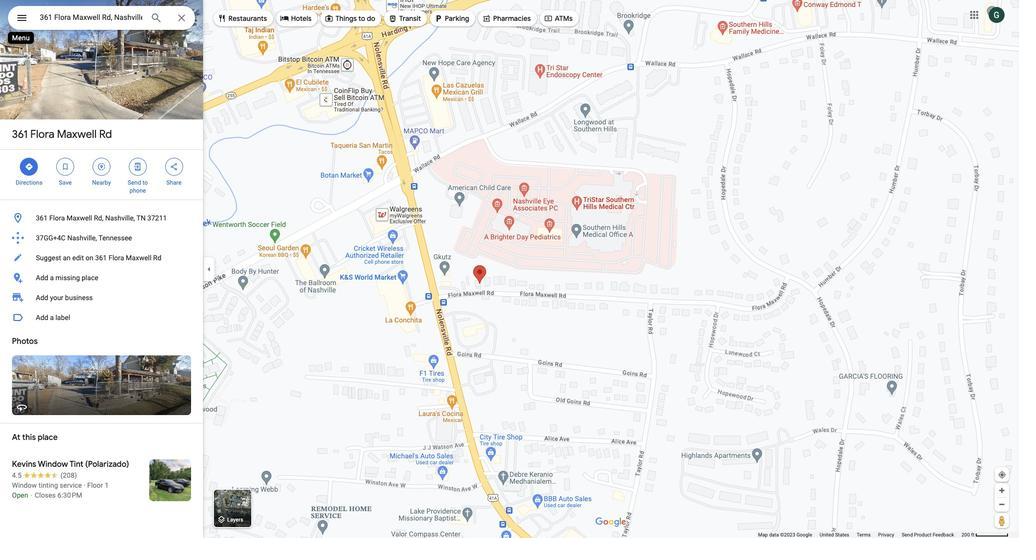 Task type: vqa. For each thing, say whether or not it's contained in the screenshot.


Task type: locate. For each thing, give the bounding box(es) containing it.

[[133, 161, 142, 172]]

zoom in image
[[999, 487, 1006, 495]]

1 vertical spatial send
[[902, 532, 914, 538]]

1 horizontal spatial rd
[[153, 254, 162, 262]]

send inside button
[[902, 532, 914, 538]]

this
[[22, 433, 36, 443]]

add a label
[[36, 314, 70, 322]]

maxwell inside button
[[67, 214, 92, 222]]

 transit
[[389, 13, 421, 24]]

1 horizontal spatial 361
[[36, 214, 48, 222]]

361 flora maxwell rd, nashville, tn 37211
[[36, 214, 167, 222]]

window
[[38, 460, 68, 470], [12, 482, 37, 490]]

0 horizontal spatial nashville,
[[67, 234, 97, 242]]

1 horizontal spatial window
[[38, 460, 68, 470]]

add down suggest
[[36, 274, 48, 282]]

1 vertical spatial a
[[50, 314, 54, 322]]

a left label
[[50, 314, 54, 322]]

maxwell for rd
[[57, 127, 97, 141]]

361 Flora Maxwell Rd, Nashville, TN 37211 field
[[8, 6, 195, 30]]

rd up 
[[99, 127, 112, 141]]

send to phone
[[128, 179, 148, 194]]

parking
[[445, 14, 470, 23]]

2 add from the top
[[36, 294, 48, 302]]

product
[[915, 532, 932, 538]]

1 vertical spatial 361
[[36, 214, 48, 222]]

2 vertical spatial add
[[36, 314, 48, 322]]

 atms
[[544, 13, 573, 24]]

361 up  at the left top
[[12, 127, 28, 141]]

0 horizontal spatial place
[[38, 433, 58, 443]]

3 add from the top
[[36, 314, 48, 322]]

nashville, up tennessee on the top left of the page
[[105, 214, 135, 222]]

flora down tennessee on the top left of the page
[[109, 254, 124, 262]]

send up phone
[[128, 179, 141, 186]]

send left product
[[902, 532, 914, 538]]

add
[[36, 274, 48, 282], [36, 294, 48, 302], [36, 314, 48, 322]]

maxwell left rd,
[[67, 214, 92, 222]]

open
[[12, 492, 28, 499]]

an
[[63, 254, 71, 262]]

send
[[128, 179, 141, 186], [902, 532, 914, 538]]

37gg+4c nashville, tennessee
[[36, 234, 132, 242]]

1 vertical spatial to
[[143, 179, 148, 186]]

2 vertical spatial maxwell
[[126, 254, 152, 262]]

send product feedback button
[[902, 532, 955, 538]]

google
[[797, 532, 813, 538]]

directions
[[16, 179, 42, 186]]

to
[[359, 14, 366, 23], [143, 179, 148, 186]]

add left your
[[36, 294, 48, 302]]

0 vertical spatial add
[[36, 274, 48, 282]]

window up open
[[12, 482, 37, 490]]

 things to do
[[325, 13, 376, 24]]

361 up 37gg+4c
[[36, 214, 48, 222]]

photos
[[12, 337, 38, 347]]

0 vertical spatial place
[[82, 274, 98, 282]]

rd inside "button"
[[153, 254, 162, 262]]

send inside send to phone
[[128, 179, 141, 186]]

footer containing map data ©2023 google
[[759, 532, 962, 538]]

a for missing
[[50, 274, 54, 282]]

flora inside button
[[49, 214, 65, 222]]

0 vertical spatial window
[[38, 460, 68, 470]]

add your business link
[[0, 288, 203, 308]]

0 vertical spatial rd
[[99, 127, 112, 141]]

edit
[[72, 254, 84, 262]]

maxwell up the 
[[57, 127, 97, 141]]

2 vertical spatial flora
[[109, 254, 124, 262]]


[[544, 13, 553, 24]]

361 right on
[[95, 254, 107, 262]]

1 vertical spatial place
[[38, 433, 58, 443]]

place right this
[[38, 433, 58, 443]]

missing
[[56, 274, 80, 282]]

service
[[60, 482, 82, 490]]

2 vertical spatial 361
[[95, 254, 107, 262]]

a left missing
[[50, 274, 54, 282]]

nashville, up "edit" on the left
[[67, 234, 97, 242]]

2 horizontal spatial 361
[[95, 254, 107, 262]]

rd
[[99, 127, 112, 141], [153, 254, 162, 262]]


[[280, 13, 289, 24]]

361 inside "button"
[[95, 254, 107, 262]]

0 vertical spatial maxwell
[[57, 127, 97, 141]]

terms button
[[857, 532, 871, 538]]

google maps element
[[0, 0, 1020, 538]]

0 horizontal spatial 361
[[12, 127, 28, 141]]

a
[[50, 274, 54, 282], [50, 314, 54, 322]]

37gg+4c
[[36, 234, 66, 242]]

1 vertical spatial window
[[12, 482, 37, 490]]

label
[[56, 314, 70, 322]]

a inside button
[[50, 274, 54, 282]]

suggest an edit on 361 flora maxwell rd button
[[0, 248, 203, 268]]

add left label
[[36, 314, 48, 322]]


[[61, 161, 70, 172]]

to left 'do'
[[359, 14, 366, 23]]

flora up  at the left top
[[30, 127, 55, 141]]

to up phone
[[143, 179, 148, 186]]

maxwell inside "button"
[[126, 254, 152, 262]]

ft
[[972, 532, 975, 538]]

1 vertical spatial flora
[[49, 214, 65, 222]]

add for add your business
[[36, 294, 48, 302]]

361 inside button
[[36, 214, 48, 222]]

to inside send to phone
[[143, 179, 148, 186]]

1 horizontal spatial send
[[902, 532, 914, 538]]

zoom out image
[[999, 501, 1006, 508]]

a inside button
[[50, 314, 54, 322]]

things
[[336, 14, 357, 23]]

0 horizontal spatial to
[[143, 179, 148, 186]]

2 a from the top
[[50, 314, 54, 322]]

footer
[[759, 532, 962, 538]]

1 horizontal spatial place
[[82, 274, 98, 282]]

1 a from the top
[[50, 274, 54, 282]]

add inside button
[[36, 314, 48, 322]]

nearby
[[92, 179, 111, 186]]

send for send product feedback
[[902, 532, 914, 538]]

add inside button
[[36, 274, 48, 282]]

1 add from the top
[[36, 274, 48, 282]]

0 vertical spatial 361
[[12, 127, 28, 141]]

0 vertical spatial flora
[[30, 127, 55, 141]]

1 vertical spatial rd
[[153, 254, 162, 262]]

0 vertical spatial a
[[50, 274, 54, 282]]

pharmacies
[[494, 14, 531, 23]]

maxwell down tennessee on the top left of the page
[[126, 254, 152, 262]]

flora for 361 flora maxwell rd, nashville, tn 37211
[[49, 214, 65, 222]]

flora up 37gg+4c
[[49, 214, 65, 222]]

hotels
[[291, 14, 312, 23]]

rd down the 37211
[[153, 254, 162, 262]]

flora for 361 flora maxwell rd
[[30, 127, 55, 141]]

361
[[12, 127, 28, 141], [36, 214, 48, 222], [95, 254, 107, 262]]

flora
[[30, 127, 55, 141], [49, 214, 65, 222], [109, 254, 124, 262]]

business
[[65, 294, 93, 302]]

361 flora maxwell rd
[[12, 127, 112, 141]]

0 horizontal spatial window
[[12, 482, 37, 490]]

0 vertical spatial send
[[128, 179, 141, 186]]

⋅
[[30, 492, 33, 499]]

None field
[[40, 11, 142, 23]]

add a missing place
[[36, 274, 98, 282]]

0 vertical spatial nashville,
[[105, 214, 135, 222]]

footer inside google maps element
[[759, 532, 962, 538]]

send for send to phone
[[128, 179, 141, 186]]

1 horizontal spatial to
[[359, 14, 366, 23]]

0 horizontal spatial send
[[128, 179, 141, 186]]

1 vertical spatial maxwell
[[67, 214, 92, 222]]

states
[[836, 532, 850, 538]]

window up 4.5 stars 208 reviews 'image'
[[38, 460, 68, 470]]

place down on
[[82, 274, 98, 282]]

add a label button
[[0, 308, 203, 328]]

0 vertical spatial to
[[359, 14, 366, 23]]

1 vertical spatial add
[[36, 294, 48, 302]]



Task type: describe. For each thing, give the bounding box(es) containing it.
at this place
[[12, 433, 58, 443]]


[[325, 13, 334, 24]]

 hotels
[[280, 13, 312, 24]]


[[218, 13, 227, 24]]

(polarizado)
[[85, 460, 129, 470]]

actions for 361 flora maxwell rd region
[[0, 150, 203, 200]]


[[434, 13, 443, 24]]

atms
[[555, 14, 573, 23]]

add your business
[[36, 294, 93, 302]]

200 ft button
[[962, 532, 1009, 538]]

window tinting service · floor 1 open ⋅ closes 6:30 pm
[[12, 482, 109, 499]]

united states button
[[820, 532, 850, 538]]

your
[[50, 294, 63, 302]]

37gg+4c nashville, tennessee button
[[0, 228, 203, 248]]

transit
[[400, 14, 421, 23]]

361 flora maxwell rd main content
[[0, 0, 203, 538]]

send product feedback
[[902, 532, 955, 538]]

layers
[[227, 517, 243, 524]]

none field inside 361 flora maxwell rd, nashville, tn 37211 field
[[40, 11, 142, 23]]

terms
[[857, 532, 871, 538]]

closes
[[35, 492, 56, 499]]

maxwell for rd,
[[67, 214, 92, 222]]

collapse side panel image
[[204, 264, 215, 275]]

united
[[820, 532, 835, 538]]

4.5
[[12, 472, 22, 480]]

add a missing place button
[[0, 268, 203, 288]]

privacy
[[879, 532, 895, 538]]

map
[[759, 532, 769, 538]]

200 ft
[[962, 532, 975, 538]]

add for add a label
[[36, 314, 48, 322]]

tinting
[[39, 482, 58, 490]]

 restaurants
[[218, 13, 267, 24]]

 parking
[[434, 13, 470, 24]]

united states
[[820, 532, 850, 538]]

tint
[[70, 460, 83, 470]]

tennessee
[[99, 234, 132, 242]]

1
[[105, 482, 109, 490]]

kevins window tint (polarizado)
[[12, 460, 129, 470]]

a for label
[[50, 314, 54, 322]]


[[97, 161, 106, 172]]

(208)
[[60, 472, 77, 480]]

at
[[12, 433, 20, 443]]


[[25, 161, 34, 172]]


[[483, 13, 492, 24]]

rd,
[[94, 214, 104, 222]]

google account: greg robinson  
(robinsongreg175@gmail.com) image
[[990, 7, 1005, 23]]

flora inside "button"
[[109, 254, 124, 262]]

suggest
[[36, 254, 61, 262]]


[[16, 11, 28, 25]]

·
[[84, 482, 85, 490]]

on
[[86, 254, 93, 262]]

show your location image
[[998, 471, 1007, 480]]

tn
[[137, 214, 146, 222]]

save
[[59, 179, 72, 186]]

suggest an edit on 361 flora maxwell rd
[[36, 254, 162, 262]]

1 vertical spatial nashville,
[[67, 234, 97, 242]]

0 horizontal spatial rd
[[99, 127, 112, 141]]

place inside button
[[82, 274, 98, 282]]

do
[[367, 14, 376, 23]]

map data ©2023 google
[[759, 532, 813, 538]]

37211
[[147, 214, 167, 222]]

to inside  things to do
[[359, 14, 366, 23]]

1 horizontal spatial nashville,
[[105, 214, 135, 222]]

show street view coverage image
[[996, 513, 1010, 528]]

data
[[770, 532, 780, 538]]


[[170, 161, 179, 172]]

361 for 361 flora maxwell rd, nashville, tn 37211
[[36, 214, 48, 222]]

feedback
[[933, 532, 955, 538]]

phone
[[130, 187, 146, 194]]

window inside window tinting service · floor 1 open ⋅ closes 6:30 pm
[[12, 482, 37, 490]]

kevins
[[12, 460, 36, 470]]

6:30 pm
[[58, 492, 82, 499]]

361 for 361 flora maxwell rd
[[12, 127, 28, 141]]

floor
[[87, 482, 103, 490]]

4.5 stars 208 reviews image
[[12, 471, 77, 481]]

200
[[962, 532, 971, 538]]

 search field
[[8, 6, 195, 32]]

361 flora maxwell rd, nashville, tn 37211 button
[[0, 208, 203, 228]]


[[389, 13, 398, 24]]

restaurants
[[229, 14, 267, 23]]

 button
[[8, 6, 36, 32]]

©2023
[[781, 532, 796, 538]]

privacy button
[[879, 532, 895, 538]]

 pharmacies
[[483, 13, 531, 24]]

add for add a missing place
[[36, 274, 48, 282]]



